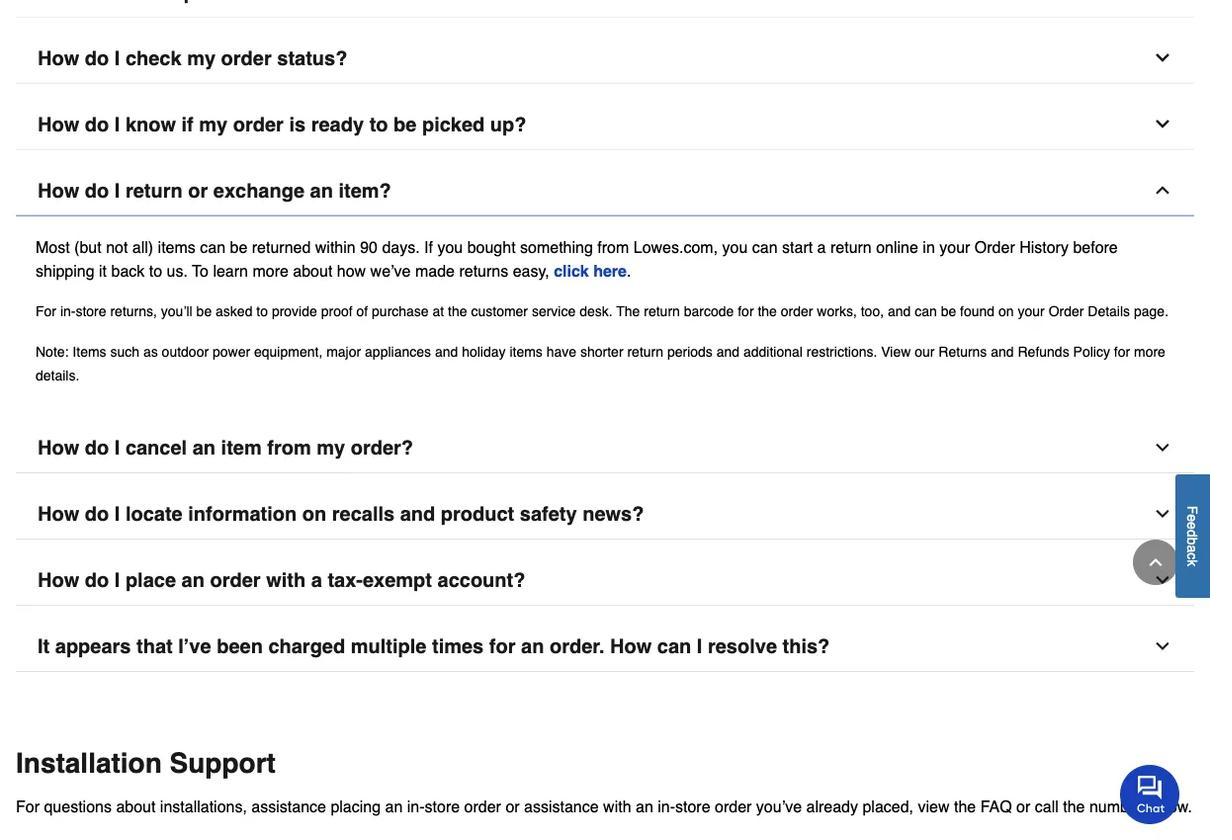Task type: locate. For each thing, give the bounding box(es) containing it.
0 vertical spatial on
[[999, 304, 1014, 320]]

1 vertical spatial your
[[1018, 304, 1045, 320]]

to inside button
[[369, 113, 388, 136]]

do left place at the bottom left of the page
[[85, 569, 109, 592]]

for
[[36, 304, 56, 320], [16, 798, 40, 816]]

about inside most (but not all) items can be returned within 90 days. if you bought something from lowes.com, you can start a return online in your order history before shipping it back to us. to learn more about how we've made returns easy,
[[293, 262, 333, 281]]

how for how do i cancel an item from my order?
[[38, 437, 79, 460]]

1 vertical spatial a
[[1185, 545, 1201, 553]]

chevron down image inside how do i check my order status? button
[[1153, 48, 1172, 68]]

how left know
[[38, 113, 79, 136]]

be
[[394, 113, 417, 136], [230, 239, 247, 257], [196, 304, 212, 320], [941, 304, 956, 320]]

do for locate
[[85, 503, 109, 526]]

something
[[520, 239, 593, 257]]

the
[[448, 304, 467, 320], [758, 304, 777, 320], [954, 798, 976, 816], [1063, 798, 1085, 816]]

a inside most (but not all) items can be returned within 90 days. if you bought something from lowes.com, you can start a return online in your order history before shipping it back to us. to learn more about how we've made returns easy,
[[817, 239, 826, 257]]

2 vertical spatial chevron down image
[[1153, 571, 1172, 591]]

i left resolve at bottom
[[697, 636, 702, 658]]

on right the found
[[999, 304, 1014, 320]]

before
[[1073, 239, 1118, 257]]

for right policy
[[1114, 344, 1130, 360]]

from inside button
[[267, 437, 311, 460]]

a left tax-
[[311, 569, 322, 592]]

return inside most (but not all) items can be returned within 90 days. if you bought something from lowes.com, you can start a return online in your order history before shipping it back to us. to learn more about how we've made returns easy,
[[830, 239, 872, 257]]

for up note:
[[36, 304, 56, 320]]

i for return
[[114, 179, 120, 202]]

6 do from the top
[[85, 569, 109, 592]]

chevron down image inside it appears that i've been charged multiple times for an order. how can i resolve this? button
[[1153, 637, 1172, 657]]

1 vertical spatial to
[[149, 262, 162, 281]]

1 horizontal spatial order
[[1049, 304, 1084, 320]]

tax-
[[328, 569, 363, 592]]

back
[[111, 262, 145, 281]]

1 horizontal spatial store
[[425, 798, 460, 816]]

how do i locate information on recalls and product safety news?
[[38, 503, 644, 526]]

it
[[38, 636, 50, 658]]

more down page.
[[1134, 344, 1165, 360]]

can
[[200, 239, 225, 257], [752, 239, 778, 257], [915, 304, 937, 320], [657, 636, 691, 658]]

0 vertical spatial items
[[158, 239, 196, 257]]

f e e d b a c k
[[1185, 506, 1201, 566]]

about down installation support
[[116, 798, 156, 816]]

to left us.
[[149, 262, 162, 281]]

as
[[143, 344, 158, 360]]

for right times
[[489, 636, 516, 658]]

i left cancel
[[114, 437, 120, 460]]

0 horizontal spatial to
[[149, 262, 162, 281]]

how left locate
[[38, 503, 79, 526]]

order?
[[351, 437, 413, 460]]

all)
[[132, 239, 153, 257]]

on
[[999, 304, 1014, 320], [302, 503, 326, 526]]

number
[[1089, 798, 1143, 816]]

1 vertical spatial chevron down image
[[1153, 438, 1172, 458]]

an inside button
[[310, 179, 333, 202]]

1 horizontal spatial from
[[597, 239, 629, 257]]

with inside how do i place an order with a tax-exempt account? button
[[266, 569, 306, 592]]

2 chevron down image from the top
[[1153, 438, 1172, 458]]

0 horizontal spatial a
[[311, 569, 322, 592]]

on left recalls
[[302, 503, 326, 526]]

questions
[[44, 798, 112, 816]]

1 horizontal spatial or
[[506, 798, 520, 816]]

resolve
[[708, 636, 777, 658]]

2 horizontal spatial to
[[369, 113, 388, 136]]

how do i know if my order is ready to be picked up?
[[38, 113, 526, 136]]

0 vertical spatial more
[[252, 262, 289, 281]]

f e e d b a c k button
[[1175, 474, 1210, 598]]

do for know
[[85, 113, 109, 136]]

a up k
[[1185, 545, 1201, 553]]

return right the
[[644, 304, 680, 320]]

chevron down image inside how do i place an order with a tax-exempt account? button
[[1153, 571, 1172, 591]]

(but
[[74, 239, 102, 257]]

charged
[[268, 636, 345, 658]]

in-
[[60, 304, 76, 320], [407, 798, 425, 816], [658, 798, 675, 816]]

order inside how do i know if my order is ready to be picked up? button
[[233, 113, 284, 136]]

90
[[360, 239, 378, 257]]

below.
[[1147, 798, 1192, 816]]

2 vertical spatial chevron down image
[[1153, 637, 1172, 657]]

1 vertical spatial with
[[603, 798, 631, 816]]

how for how do i locate information on recalls and product safety news?
[[38, 503, 79, 526]]

status?
[[277, 47, 347, 70]]

return inside button
[[125, 179, 183, 202]]

1 e from the top
[[1185, 514, 1201, 522]]

scroll to top element
[[1133, 540, 1178, 585]]

additional
[[743, 344, 803, 360]]

do inside button
[[85, 179, 109, 202]]

can up our at the top of the page
[[915, 304, 937, 320]]

store right placing
[[425, 798, 460, 816]]

for right the barcode
[[738, 304, 754, 320]]

and right returns
[[991, 344, 1014, 360]]

1 assistance from the left
[[251, 798, 326, 816]]

i for know
[[114, 113, 120, 136]]

do inside button
[[85, 47, 109, 70]]

and right recalls
[[400, 503, 435, 526]]

order left history
[[975, 239, 1015, 257]]

0 horizontal spatial on
[[302, 503, 326, 526]]

1 vertical spatial on
[[302, 503, 326, 526]]

2 do from the top
[[85, 113, 109, 136]]

0 vertical spatial chevron down image
[[1153, 48, 1172, 68]]

3 chevron down image from the top
[[1153, 571, 1172, 591]]

chat invite button image
[[1120, 764, 1180, 825]]

1 chevron down image from the top
[[1153, 48, 1172, 68]]

and
[[888, 304, 911, 320], [435, 344, 458, 360], [716, 344, 740, 360], [991, 344, 1014, 360], [400, 503, 435, 526]]

periods
[[667, 344, 713, 360]]

1 horizontal spatial to
[[256, 304, 268, 320]]

1 horizontal spatial more
[[1134, 344, 1165, 360]]

0 vertical spatial for
[[36, 304, 56, 320]]

be left the found
[[941, 304, 956, 320]]

my right check
[[187, 47, 216, 70]]

chevron down image inside how do i locate information on recalls and product safety news? button
[[1153, 505, 1172, 524]]

i for locate
[[114, 503, 120, 526]]

return inside note: items such as outdoor power equipment, major appliances and holiday items have shorter return periods and additional restrictions. view our returns and refunds policy for more details.
[[627, 344, 663, 360]]

e up b
[[1185, 522, 1201, 530]]

1 do from the top
[[85, 47, 109, 70]]

my right if at the left of page
[[199, 113, 228, 136]]

chevron down image
[[1153, 48, 1172, 68], [1153, 505, 1172, 524], [1153, 637, 1172, 657]]

product
[[441, 503, 514, 526]]

2 vertical spatial a
[[311, 569, 322, 592]]

your inside most (but not all) items can be returned within 90 days. if you bought something from lowes.com, you can start a return online in your order history before shipping it back to us. to learn more about how we've made returns easy,
[[939, 239, 970, 257]]

safety
[[520, 503, 577, 526]]

i up not at the left
[[114, 179, 120, 202]]

do left check
[[85, 47, 109, 70]]

my
[[187, 47, 216, 70], [199, 113, 228, 136], [317, 437, 345, 460]]

chevron down image inside how do i know if my order is ready to be picked up? button
[[1153, 115, 1172, 134]]

0 vertical spatial your
[[939, 239, 970, 257]]

2 horizontal spatial for
[[1114, 344, 1130, 360]]

power
[[213, 344, 250, 360]]

2 you from the left
[[722, 239, 748, 257]]

how for how do i check my order status?
[[38, 47, 79, 70]]

appliances
[[365, 344, 431, 360]]

0 vertical spatial chevron down image
[[1153, 115, 1172, 134]]

chevron down image for account?
[[1153, 571, 1172, 591]]

to right asked
[[256, 304, 268, 320]]

0 vertical spatial with
[[266, 569, 306, 592]]

i left locate
[[114, 503, 120, 526]]

you right the lowes.com,
[[722, 239, 748, 257]]

1 horizontal spatial items
[[510, 344, 543, 360]]

0 horizontal spatial from
[[267, 437, 311, 460]]

2 vertical spatial for
[[489, 636, 516, 658]]

returns
[[459, 262, 508, 281]]

i left place at the bottom left of the page
[[114, 569, 120, 592]]

1 horizontal spatial with
[[603, 798, 631, 816]]

1 vertical spatial about
[[116, 798, 156, 816]]

for left questions
[[16, 798, 40, 816]]

placed,
[[862, 798, 914, 816]]

note: items such as outdoor power equipment, major appliances and holiday items have shorter return periods and additional restrictions. view our returns and refunds policy for more details.
[[36, 344, 1165, 384]]

0 horizontal spatial your
[[939, 239, 970, 257]]

1 horizontal spatial about
[[293, 262, 333, 281]]

holiday
[[462, 344, 506, 360]]

order
[[221, 47, 272, 70], [233, 113, 284, 136], [781, 304, 813, 320], [210, 569, 261, 592], [464, 798, 501, 816], [715, 798, 752, 816]]

picked
[[422, 113, 485, 136]]

on inside how do i locate information on recalls and product safety news? button
[[302, 503, 326, 526]]

how up it
[[38, 569, 79, 592]]

outdoor
[[162, 344, 209, 360]]

2 horizontal spatial a
[[1185, 545, 1201, 553]]

to right the ready on the top
[[369, 113, 388, 136]]

1 vertical spatial chevron down image
[[1153, 505, 1172, 524]]

e up d
[[1185, 514, 1201, 522]]

your up refunds
[[1018, 304, 1045, 320]]

be up learn
[[230, 239, 247, 257]]

items left "have"
[[510, 344, 543, 360]]

or inside button
[[188, 179, 208, 202]]

do left locate
[[85, 503, 109, 526]]

do left know
[[85, 113, 109, 136]]

1 vertical spatial from
[[267, 437, 311, 460]]

1 horizontal spatial a
[[817, 239, 826, 257]]

works,
[[817, 304, 857, 320]]

how inside button
[[38, 47, 79, 70]]

4 do from the top
[[85, 437, 109, 460]]

from
[[597, 239, 629, 257], [267, 437, 311, 460]]

i inside how do i check my order status? button
[[114, 47, 120, 70]]

details.
[[36, 368, 79, 384]]

return left online
[[830, 239, 872, 257]]

how
[[38, 47, 79, 70], [38, 113, 79, 136], [38, 179, 79, 202], [38, 437, 79, 460], [38, 503, 79, 526], [38, 569, 79, 592], [610, 636, 652, 658]]

1 horizontal spatial for
[[738, 304, 754, 320]]

how do i know if my order is ready to be picked up? button
[[16, 100, 1194, 150]]

you right if
[[437, 239, 463, 257]]

refunds
[[1018, 344, 1069, 360]]

from right item
[[267, 437, 311, 460]]

the up additional
[[758, 304, 777, 320]]

already
[[806, 798, 858, 816]]

my left the order?
[[317, 437, 345, 460]]

i left know
[[114, 113, 120, 136]]

be left picked
[[394, 113, 417, 136]]

1 horizontal spatial assistance
[[524, 798, 599, 816]]

about down within
[[293, 262, 333, 281]]

how do i cancel an item from my order?
[[38, 437, 413, 460]]

1 horizontal spatial your
[[1018, 304, 1045, 320]]

1 horizontal spatial you
[[722, 239, 748, 257]]

a right start
[[817, 239, 826, 257]]

i inside how do i locate information on recalls and product safety news? button
[[114, 503, 120, 526]]

0 horizontal spatial order
[[975, 239, 1015, 257]]

not
[[106, 239, 128, 257]]

with
[[266, 569, 306, 592], [603, 798, 631, 816]]

3 chevron down image from the top
[[1153, 637, 1172, 657]]

i inside how do i place an order with a tax-exempt account? button
[[114, 569, 120, 592]]

0 horizontal spatial or
[[188, 179, 208, 202]]

shipping
[[36, 262, 95, 281]]

1 vertical spatial more
[[1134, 344, 1165, 360]]

f
[[1185, 506, 1201, 514]]

0 horizontal spatial more
[[252, 262, 289, 281]]

0 horizontal spatial assistance
[[251, 798, 326, 816]]

i inside how do i know if my order is ready to be picked up? button
[[114, 113, 120, 136]]

how down details.
[[38, 437, 79, 460]]

3 do from the top
[[85, 179, 109, 202]]

i inside how do i cancel an item from my order? button
[[114, 437, 120, 460]]

recalls
[[332, 503, 395, 526]]

5 do from the top
[[85, 503, 109, 526]]

items up us.
[[158, 239, 196, 257]]

can left start
[[752, 239, 778, 257]]

0 vertical spatial my
[[187, 47, 216, 70]]

chevron down image
[[1153, 115, 1172, 134], [1153, 438, 1172, 458], [1153, 571, 1172, 591]]

the
[[616, 304, 640, 320]]

and right periods
[[716, 344, 740, 360]]

how up the "most"
[[38, 179, 79, 202]]

0 horizontal spatial items
[[158, 239, 196, 257]]

store left you've on the bottom right of the page
[[675, 798, 710, 816]]

1 vertical spatial for
[[1114, 344, 1130, 360]]

0 horizontal spatial about
[[116, 798, 156, 816]]

from up here
[[597, 239, 629, 257]]

order left details
[[1049, 304, 1084, 320]]

in
[[923, 239, 935, 257]]

chevron up image
[[1146, 553, 1166, 572]]

i inside it appears that i've been charged multiple times for an order. how can i resolve this? button
[[697, 636, 702, 658]]

0 horizontal spatial store
[[76, 304, 106, 320]]

most (but not all) items can be returned within 90 days. if you bought something from lowes.com, you can start a return online in your order history before shipping it back to us. to learn more about how we've made returns easy,
[[36, 239, 1118, 281]]

items inside most (but not all) items can be returned within 90 days. if you bought something from lowes.com, you can start a return online in your order history before shipping it back to us. to learn more about how we've made returns easy,
[[158, 239, 196, 257]]

return up all)
[[125, 179, 183, 202]]

0 horizontal spatial you
[[437, 239, 463, 257]]

items
[[158, 239, 196, 257], [510, 344, 543, 360]]

for for for questions about installations, assistance placing an in-store order or assistance with an in-store order you've already placed, view the faq or call the number below.
[[16, 798, 40, 816]]

c
[[1185, 553, 1201, 560]]

do for check
[[85, 47, 109, 70]]

0 horizontal spatial in-
[[60, 304, 76, 320]]

1 vertical spatial for
[[16, 798, 40, 816]]

how inside button
[[38, 179, 79, 202]]

0 horizontal spatial with
[[266, 569, 306, 592]]

can left resolve at bottom
[[657, 636, 691, 658]]

0 vertical spatial a
[[817, 239, 826, 257]]

how left check
[[38, 47, 79, 70]]

and right the "too,"
[[888, 304, 911, 320]]

do up (but
[[85, 179, 109, 202]]

store up items
[[76, 304, 106, 320]]

be right you'll
[[196, 304, 212, 320]]

0 vertical spatial from
[[597, 239, 629, 257]]

this?
[[783, 636, 830, 658]]

installation
[[16, 748, 162, 779]]

such
[[110, 344, 139, 360]]

do left cancel
[[85, 437, 109, 460]]

place
[[125, 569, 176, 592]]

return right shorter at the top of the page
[[627, 344, 663, 360]]

e
[[1185, 514, 1201, 522], [1185, 522, 1201, 530]]

0 horizontal spatial for
[[489, 636, 516, 658]]

more inside most (but not all) items can be returned within 90 days. if you bought something from lowes.com, you can start a return online in your order history before shipping it back to us. to learn more about how we've made returns easy,
[[252, 262, 289, 281]]

how do i place an order with a tax-exempt account? button
[[16, 556, 1194, 606]]

or
[[188, 179, 208, 202], [506, 798, 520, 816], [1016, 798, 1030, 816]]

the right view
[[954, 798, 976, 816]]

1 chevron down image from the top
[[1153, 115, 1172, 134]]

too,
[[861, 304, 884, 320]]

more down returned
[[252, 262, 289, 281]]

cancel
[[125, 437, 187, 460]]

1 vertical spatial items
[[510, 344, 543, 360]]

2 horizontal spatial store
[[675, 798, 710, 816]]

about
[[293, 262, 333, 281], [116, 798, 156, 816]]

lowes.com,
[[633, 239, 718, 257]]

i left check
[[114, 47, 120, 70]]

a
[[817, 239, 826, 257], [1185, 545, 1201, 553], [311, 569, 322, 592]]

0 vertical spatial to
[[369, 113, 388, 136]]

2 chevron down image from the top
[[1153, 505, 1172, 524]]

item
[[221, 437, 262, 460]]

0 vertical spatial order
[[975, 239, 1015, 257]]

i inside the how do i return or exchange an item? button
[[114, 179, 120, 202]]

0 vertical spatial about
[[293, 262, 333, 281]]

and left holiday
[[435, 344, 458, 360]]

easy,
[[513, 262, 549, 281]]

that
[[136, 636, 173, 658]]

i for place
[[114, 569, 120, 592]]

it appears that i've been charged multiple times for an order. how can i resolve this? button
[[16, 622, 1194, 673]]

returns
[[939, 344, 987, 360]]

your right in at the right top
[[939, 239, 970, 257]]

click
[[554, 262, 589, 281]]



Task type: describe. For each thing, give the bounding box(es) containing it.
learn
[[213, 262, 248, 281]]

chevron down image inside how do i cancel an item from my order? button
[[1153, 438, 1172, 458]]

online
[[876, 239, 918, 257]]

the right at
[[448, 304, 467, 320]]

us.
[[167, 262, 188, 281]]

page.
[[1134, 304, 1169, 320]]

customer
[[471, 304, 528, 320]]

proof
[[321, 304, 353, 320]]

can inside button
[[657, 636, 691, 658]]

i've
[[178, 636, 211, 658]]

2 e from the top
[[1185, 522, 1201, 530]]

1 vertical spatial order
[[1049, 304, 1084, 320]]

placing
[[331, 798, 381, 816]]

b
[[1185, 537, 1201, 545]]

do for cancel
[[85, 437, 109, 460]]

2 assistance from the left
[[524, 798, 599, 816]]

major
[[326, 344, 361, 360]]

order inside how do i check my order status? button
[[221, 47, 272, 70]]

purchase
[[372, 304, 429, 320]]

you'll
[[161, 304, 192, 320]]

click here link
[[554, 262, 627, 281]]

support
[[170, 748, 276, 779]]

be inside button
[[394, 113, 417, 136]]

history
[[1019, 239, 1069, 257]]

bought
[[467, 239, 516, 257]]

chevron up image
[[1153, 181, 1172, 201]]

2 vertical spatial to
[[256, 304, 268, 320]]

1 horizontal spatial in-
[[407, 798, 425, 816]]

i for check
[[114, 47, 120, 70]]

items inside note: items such as outdoor power equipment, major appliances and holiday items have shorter return periods and additional restrictions. view our returns and refunds policy for more details.
[[510, 344, 543, 360]]

can up to
[[200, 239, 225, 257]]

if
[[424, 239, 433, 257]]

barcode
[[684, 304, 734, 320]]

asked
[[216, 304, 253, 320]]

know
[[125, 113, 176, 136]]

i for cancel
[[114, 437, 120, 460]]

up?
[[490, 113, 526, 136]]

how do i check my order status?
[[38, 47, 347, 70]]

do for return
[[85, 179, 109, 202]]

chevron down image for news?
[[1153, 505, 1172, 524]]

is
[[289, 113, 306, 136]]

how do i locate information on recalls and product safety news? button
[[16, 490, 1194, 540]]

1 horizontal spatial on
[[999, 304, 1014, 320]]

installation support
[[16, 748, 276, 779]]

the right call
[[1063, 798, 1085, 816]]

for in-store returns, you'll be asked to provide proof of purchase at the customer service desk. the return barcode for the order works, too, and can be found on your order details page.
[[36, 304, 1169, 320]]

item?
[[339, 179, 391, 202]]

chevron down image for order.
[[1153, 637, 1172, 657]]

times
[[432, 636, 484, 658]]

note:
[[36, 344, 69, 360]]

order.
[[550, 636, 605, 658]]

found
[[960, 304, 995, 320]]

for for for in-store returns, you'll be asked to provide proof of purchase at the customer service desk. the return barcode for the order works, too, and can be found on your order details page.
[[36, 304, 56, 320]]

to
[[192, 262, 209, 281]]

how
[[337, 262, 366, 281]]

you've
[[756, 798, 802, 816]]

appears
[[55, 636, 131, 658]]

0 vertical spatial for
[[738, 304, 754, 320]]

exempt
[[363, 569, 432, 592]]

k
[[1185, 560, 1201, 566]]

from inside most (but not all) items can be returned within 90 days. if you bought something from lowes.com, you can start a return online in your order history before shipping it back to us. to learn more about how we've made returns easy,
[[597, 239, 629, 257]]

and inside how do i locate information on recalls and product safety news? button
[[400, 503, 435, 526]]

here
[[593, 262, 627, 281]]

1 you from the left
[[437, 239, 463, 257]]

returns,
[[110, 304, 157, 320]]

how do i return or exchange an item?
[[38, 179, 391, 202]]

click here .
[[554, 262, 631, 281]]

exchange
[[213, 179, 305, 202]]

for questions about installations, assistance placing an in-store order or assistance with an in-store order you've already placed, view the faq or call the number below.
[[16, 798, 1192, 816]]

we've
[[370, 262, 411, 281]]

returned
[[252, 239, 311, 257]]

order inside most (but not all) items can be returned within 90 days. if you bought something from lowes.com, you can start a return online in your order history before shipping it back to us. to learn more about how we've made returns easy,
[[975, 239, 1015, 257]]

account?
[[437, 569, 525, 592]]

items
[[73, 344, 106, 360]]

my inside button
[[187, 47, 216, 70]]

ready
[[311, 113, 364, 136]]

d
[[1185, 530, 1201, 537]]

check
[[125, 47, 181, 70]]

chevron down image for be
[[1153, 115, 1172, 134]]

how for how do i place an order with a tax-exempt account?
[[38, 569, 79, 592]]

call
[[1035, 798, 1059, 816]]

for inside note: items such as outdoor power equipment, major appliances and holiday items have shorter return periods and additional restrictions. view our returns and refunds policy for more details.
[[1114, 344, 1130, 360]]

provide
[[272, 304, 317, 320]]

1 vertical spatial my
[[199, 113, 228, 136]]

if
[[181, 113, 194, 136]]

order inside how do i place an order with a tax-exempt account? button
[[210, 569, 261, 592]]

service
[[532, 304, 576, 320]]

of
[[356, 304, 368, 320]]

2 horizontal spatial in-
[[658, 798, 675, 816]]

for inside button
[[489, 636, 516, 658]]

2 vertical spatial my
[[317, 437, 345, 460]]

our
[[915, 344, 935, 360]]

policy
[[1073, 344, 1110, 360]]

how right order.
[[610, 636, 652, 658]]

view
[[918, 798, 950, 816]]

most
[[36, 239, 70, 257]]

days.
[[382, 239, 420, 257]]

multiple
[[351, 636, 427, 658]]

it appears that i've been charged multiple times for an order. how can i resolve this?
[[38, 636, 830, 658]]

at
[[433, 304, 444, 320]]

it
[[99, 262, 107, 281]]

information
[[188, 503, 297, 526]]

2 horizontal spatial or
[[1016, 798, 1030, 816]]

how for how do i know if my order is ready to be picked up?
[[38, 113, 79, 136]]

.
[[627, 262, 631, 281]]

more inside note: items such as outdoor power equipment, major appliances and holiday items have shorter return periods and additional restrictions. view our returns and refunds policy for more details.
[[1134, 344, 1165, 360]]

start
[[782, 239, 813, 257]]

made
[[415, 262, 455, 281]]

do for place
[[85, 569, 109, 592]]

how for how do i return or exchange an item?
[[38, 179, 79, 202]]

to inside most (but not all) items can be returned within 90 days. if you bought something from lowes.com, you can start a return online in your order history before shipping it back to us. to learn more about how we've made returns easy,
[[149, 262, 162, 281]]

how do i check my order status? button
[[16, 34, 1194, 84]]

been
[[217, 636, 263, 658]]

how do i cancel an item from my order? button
[[16, 424, 1194, 474]]

desk.
[[579, 304, 613, 320]]

be inside most (but not all) items can be returned within 90 days. if you bought something from lowes.com, you can start a return online in your order history before shipping it back to us. to learn more about how we've made returns easy,
[[230, 239, 247, 257]]



Task type: vqa. For each thing, say whether or not it's contained in the screenshot.
LESS
no



